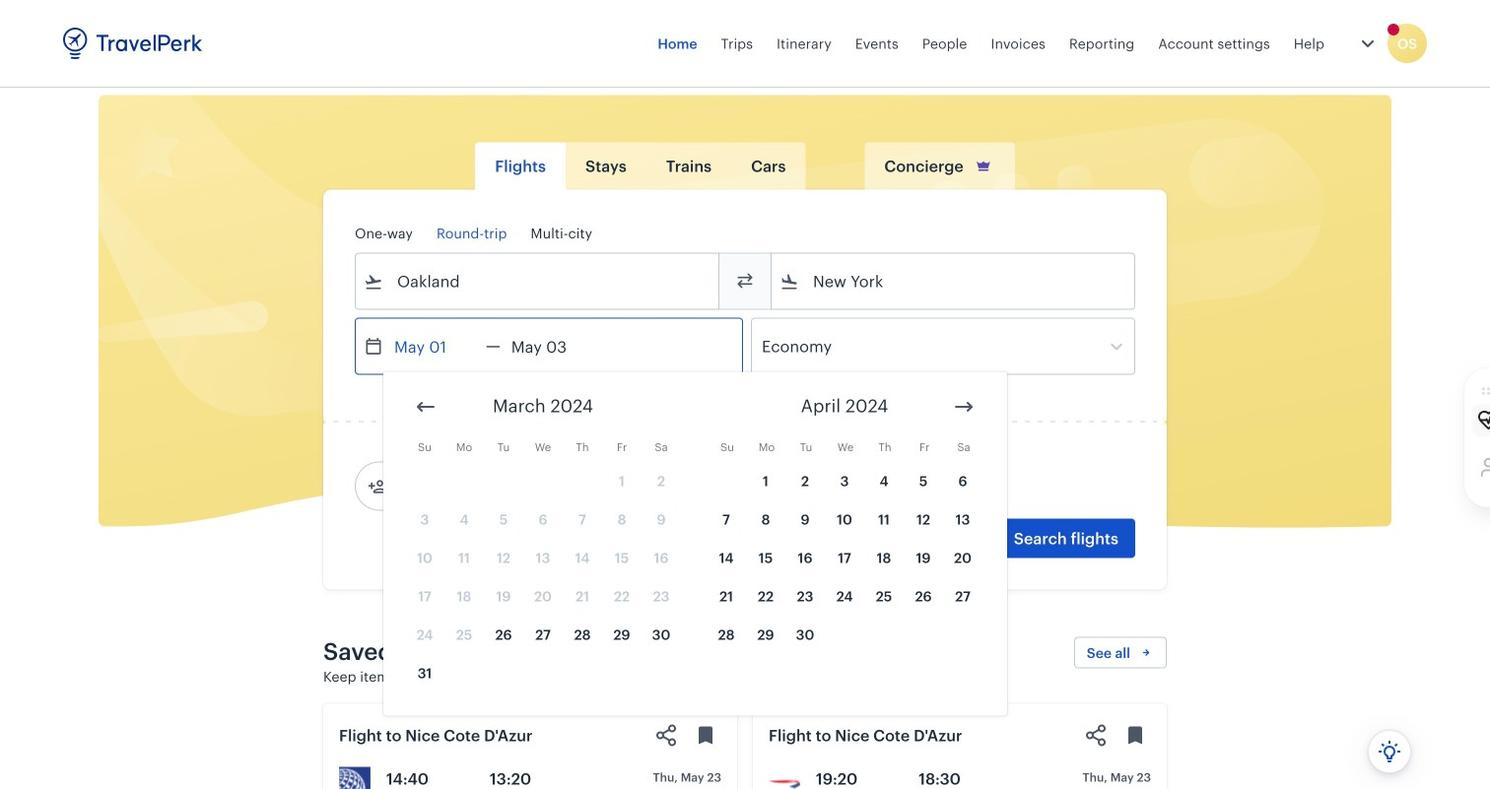 Task type: describe. For each thing, give the bounding box(es) containing it.
move forward to switch to the next month. image
[[952, 395, 976, 419]]

From search field
[[383, 266, 693, 297]]

Depart text field
[[383, 319, 486, 374]]

Add first traveler search field
[[387, 471, 592, 502]]

Return text field
[[500, 319, 603, 374]]



Task type: locate. For each thing, give the bounding box(es) containing it.
calendar application
[[383, 372, 1490, 716]]

move backward to switch to the previous month. image
[[414, 395, 438, 419]]

british airways image
[[769, 767, 800, 789]]

To search field
[[799, 266, 1109, 297]]

united airlines image
[[339, 767, 371, 789]]



